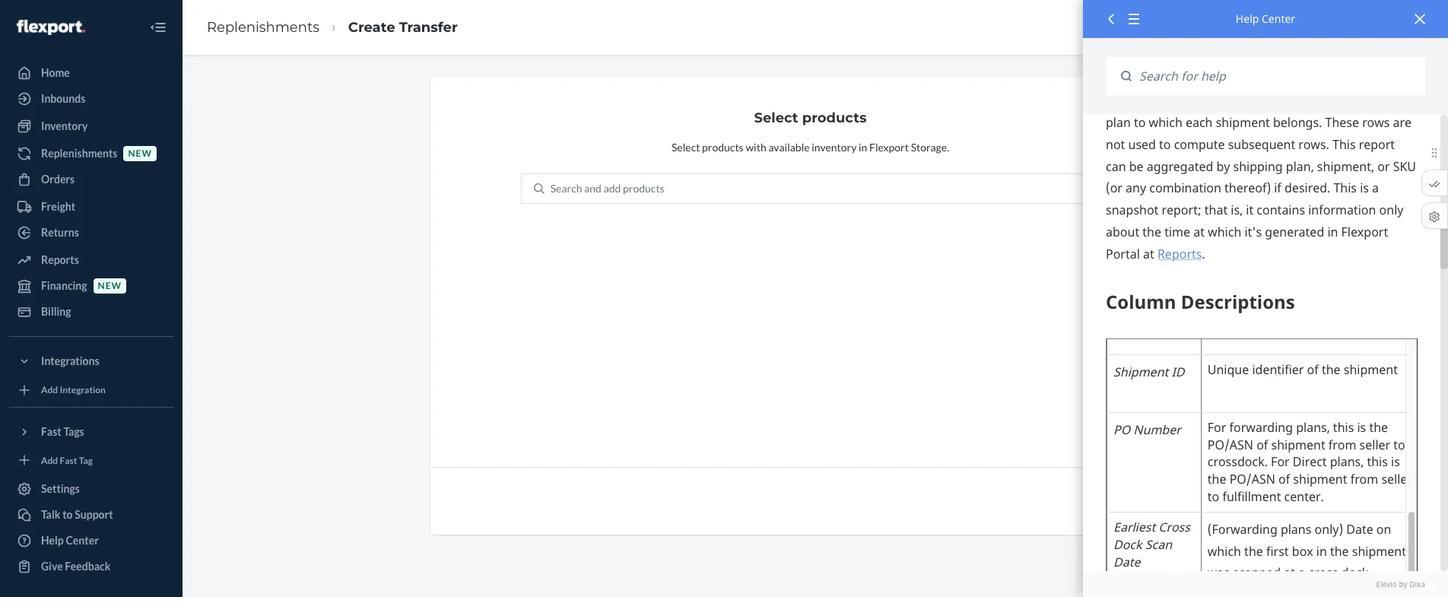 Task type: locate. For each thing, give the bounding box(es) containing it.
0 vertical spatial help
[[1236, 11, 1259, 26]]

2 add from the top
[[41, 455, 58, 466]]

1 horizontal spatial center
[[1262, 11, 1296, 26]]

search image
[[534, 183, 545, 194]]

help
[[1236, 11, 1259, 26], [41, 534, 64, 547]]

1 vertical spatial help center
[[41, 534, 99, 547]]

give feedback button
[[9, 555, 173, 579]]

in
[[859, 141, 868, 154]]

select for select products with available inventory in flexport storage.
[[672, 141, 700, 154]]

0 vertical spatial replenishments
[[207, 19, 320, 35]]

inventory link
[[9, 114, 173, 138]]

fast tags button
[[9, 420, 173, 444]]

1 vertical spatial fast
[[60, 455, 77, 466]]

flexport logo image
[[17, 20, 85, 35]]

elevio
[[1377, 579, 1398, 589]]

1 vertical spatial select
[[672, 141, 700, 154]]

0 horizontal spatial select
[[672, 141, 700, 154]]

0 vertical spatial fast
[[41, 425, 61, 438]]

help up give
[[41, 534, 64, 547]]

0 horizontal spatial help
[[41, 534, 64, 547]]

2 horizontal spatial products
[[802, 110, 867, 126]]

add up "settings" at left
[[41, 455, 58, 466]]

products left 'with'
[[702, 141, 744, 154]]

1 horizontal spatial help center
[[1236, 11, 1296, 26]]

1 vertical spatial new
[[98, 280, 122, 292]]

products
[[802, 110, 867, 126], [702, 141, 744, 154], [623, 182, 665, 195]]

1 vertical spatial products
[[702, 141, 744, 154]]

center
[[1262, 11, 1296, 26], [66, 534, 99, 547]]

select up available
[[754, 110, 799, 126]]

home link
[[9, 61, 173, 85]]

replenishments inside breadcrumbs navigation
[[207, 19, 320, 35]]

integration
[[60, 384, 106, 396]]

add inside "link"
[[41, 455, 58, 466]]

flexport
[[870, 141, 909, 154]]

add fast tag
[[41, 455, 93, 466]]

0 vertical spatial new
[[128, 148, 152, 159]]

reports
[[41, 253, 79, 266]]

1 horizontal spatial new
[[128, 148, 152, 159]]

freight link
[[9, 195, 173, 219]]

help center link
[[9, 529, 173, 553]]

1 vertical spatial replenishments
[[41, 147, 118, 160]]

0 vertical spatial select
[[754, 110, 799, 126]]

create
[[348, 19, 395, 35]]

replenishments
[[207, 19, 320, 35], [41, 147, 118, 160]]

tags
[[63, 425, 84, 438]]

help up search 'search box'
[[1236, 11, 1259, 26]]

1 vertical spatial center
[[66, 534, 99, 547]]

center up search 'search box'
[[1262, 11, 1296, 26]]

0 vertical spatial center
[[1262, 11, 1296, 26]]

fast inside 'fast tags' dropdown button
[[41, 425, 61, 438]]

reports link
[[9, 248, 173, 272]]

0 horizontal spatial replenishments
[[41, 147, 118, 160]]

products up "inventory"
[[802, 110, 867, 126]]

fast
[[41, 425, 61, 438], [60, 455, 77, 466]]

give feedback
[[41, 560, 111, 573]]

give
[[41, 560, 63, 573]]

1 vertical spatial help
[[41, 534, 64, 547]]

new up the orders link
[[128, 148, 152, 159]]

help center up search 'search box'
[[1236, 11, 1296, 26]]

close navigation image
[[149, 18, 167, 37]]

0 vertical spatial products
[[802, 110, 867, 126]]

0 horizontal spatial help center
[[41, 534, 99, 547]]

select left 'with'
[[672, 141, 700, 154]]

available
[[769, 141, 810, 154]]

Search search field
[[1132, 57, 1426, 95]]

elevio by dixa link
[[1106, 579, 1426, 590]]

new for replenishments
[[128, 148, 152, 159]]

add
[[41, 384, 58, 396], [41, 455, 58, 466]]

inbounds link
[[9, 87, 173, 111]]

fast left tag
[[60, 455, 77, 466]]

1 add from the top
[[41, 384, 58, 396]]

fast inside add fast tag "link"
[[60, 455, 77, 466]]

new
[[128, 148, 152, 159], [98, 280, 122, 292]]

help center down to on the bottom of the page
[[41, 534, 99, 547]]

help center
[[1236, 11, 1296, 26], [41, 534, 99, 547]]

1 horizontal spatial select
[[754, 110, 799, 126]]

new down reports link
[[98, 280, 122, 292]]

feedback
[[65, 560, 111, 573]]

1 horizontal spatial help
[[1236, 11, 1259, 26]]

0 horizontal spatial new
[[98, 280, 122, 292]]

with
[[746, 141, 767, 154]]

0 horizontal spatial products
[[623, 182, 665, 195]]

1 horizontal spatial replenishments
[[207, 19, 320, 35]]

add integration
[[41, 384, 106, 396]]

1 horizontal spatial products
[[702, 141, 744, 154]]

search
[[551, 182, 582, 195]]

by
[[1399, 579, 1408, 589]]

home
[[41, 66, 70, 79]]

select products with available inventory in flexport storage.
[[672, 141, 950, 154]]

products right add
[[623, 182, 665, 195]]

add left integration
[[41, 384, 58, 396]]

storage.
[[911, 141, 950, 154]]

returns link
[[9, 221, 173, 245]]

settings link
[[9, 477, 173, 501]]

center down talk to support
[[66, 534, 99, 547]]

select
[[754, 110, 799, 126], [672, 141, 700, 154]]

1 vertical spatial add
[[41, 455, 58, 466]]

dixa
[[1410, 579, 1426, 589]]

fast left tags
[[41, 425, 61, 438]]

0 vertical spatial add
[[41, 384, 58, 396]]



Task type: describe. For each thing, give the bounding box(es) containing it.
0 horizontal spatial center
[[66, 534, 99, 547]]

transfer
[[399, 19, 458, 35]]

add integration link
[[9, 380, 173, 401]]

add for add fast tag
[[41, 455, 58, 466]]

returns
[[41, 226, 79, 239]]

products for select products with available inventory in flexport storage.
[[702, 141, 744, 154]]

orders
[[41, 173, 75, 186]]

add fast tag link
[[9, 450, 173, 471]]

search and add products
[[551, 182, 665, 195]]

0 vertical spatial help center
[[1236, 11, 1296, 26]]

inventory
[[41, 119, 88, 132]]

breadcrumbs navigation
[[195, 5, 470, 50]]

help inside help center link
[[41, 534, 64, 547]]

and
[[584, 182, 602, 195]]

inbounds
[[41, 92, 85, 105]]

billing
[[41, 305, 71, 318]]

select for select products
[[754, 110, 799, 126]]

support
[[75, 508, 113, 521]]

talk to support
[[41, 508, 113, 521]]

products for select products
[[802, 110, 867, 126]]

add
[[604, 182, 621, 195]]

talk to support button
[[9, 503, 173, 527]]

create transfer
[[348, 19, 458, 35]]

to
[[63, 508, 73, 521]]

billing link
[[9, 300, 173, 324]]

talk
[[41, 508, 60, 521]]

2 vertical spatial products
[[623, 182, 665, 195]]

orders link
[[9, 167, 173, 192]]

elevio by dixa
[[1377, 579, 1426, 589]]

replenishments link
[[207, 19, 320, 35]]

select products
[[754, 110, 867, 126]]

settings
[[41, 482, 80, 495]]

fast tags
[[41, 425, 84, 438]]

integrations
[[41, 355, 99, 367]]

inventory
[[812, 141, 857, 154]]

add for add integration
[[41, 384, 58, 396]]

freight
[[41, 200, 75, 213]]

new for financing
[[98, 280, 122, 292]]

tag
[[79, 455, 93, 466]]

create transfer link
[[348, 19, 458, 35]]

financing
[[41, 279, 87, 292]]

integrations button
[[9, 349, 173, 374]]



Task type: vqa. For each thing, say whether or not it's contained in the screenshot.
plus circle icon related to Skubana
no



